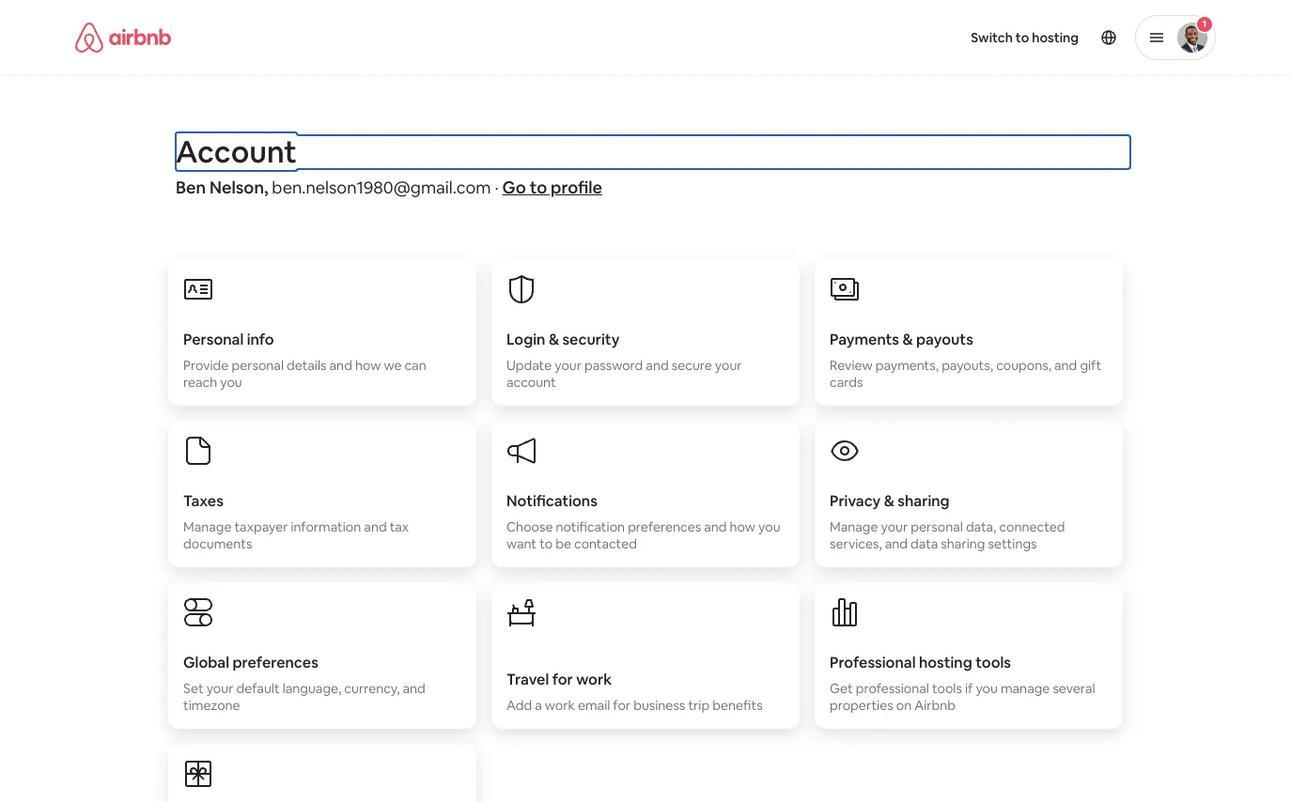 Task type: locate. For each thing, give the bounding box(es) containing it.
to
[[1016, 29, 1030, 46], [530, 177, 547, 198], [540, 536, 553, 553]]

0 horizontal spatial work
[[545, 697, 575, 714]]

personal left "data," on the bottom
[[911, 519, 963, 536]]

tools up 'manage'
[[976, 653, 1011, 673]]

0 vertical spatial how
[[355, 357, 381, 374]]

work up email
[[576, 670, 612, 690]]

personal
[[232, 357, 284, 374], [911, 519, 963, 536]]

manage down privacy on the right
[[830, 519, 878, 536]]

& inside payments & payouts review payments, payouts, coupons, and gift cards
[[903, 330, 913, 350]]

personal
[[183, 330, 244, 350]]

preferences right notification
[[628, 519, 701, 536]]

preferences
[[628, 519, 701, 536], [233, 653, 318, 673]]

& right privacy on the right
[[884, 492, 895, 511]]

data
[[911, 536, 938, 553]]

secure
[[672, 357, 712, 374]]

0 horizontal spatial personal
[[232, 357, 284, 374]]

you left services,
[[759, 519, 781, 536]]

0 horizontal spatial for
[[552, 670, 573, 690]]

0 horizontal spatial tools
[[932, 681, 962, 697]]

& right login
[[549, 330, 559, 350]]

manage down taxes
[[183, 519, 232, 536]]

0 horizontal spatial you
[[220, 374, 242, 391]]

want
[[507, 536, 537, 553]]

sharing up data
[[898, 492, 950, 511]]

and inside global preferences set your default language, currency, and timezone
[[403, 681, 426, 697]]

1 horizontal spatial &
[[884, 492, 895, 511]]

0 vertical spatial tools
[[976, 653, 1011, 673]]

2 vertical spatial to
[[540, 536, 553, 553]]

for right email
[[613, 697, 631, 714]]

provide
[[183, 357, 229, 374]]

a
[[535, 697, 542, 714]]

manage
[[183, 519, 232, 536], [830, 519, 878, 536]]

information
[[291, 519, 361, 536]]

your
[[555, 357, 582, 374], [715, 357, 742, 374], [881, 519, 908, 536], [206, 681, 233, 697]]

0 horizontal spatial how
[[355, 357, 381, 374]]

tools left if
[[932, 681, 962, 697]]

and inside login & security update your password and secure your account
[[646, 357, 669, 374]]

1 vertical spatial how
[[730, 519, 756, 536]]

how
[[355, 357, 381, 374], [730, 519, 756, 536]]

0 horizontal spatial &
[[549, 330, 559, 350]]

privacy & sharing manage your personal data, connected services, and data sharing settings
[[830, 492, 1065, 553]]

your right the set
[[206, 681, 233, 697]]

professional
[[830, 653, 916, 673]]

1 horizontal spatial you
[[759, 519, 781, 536]]

airbnb
[[915, 697, 956, 714]]

your down security on the top
[[555, 357, 582, 374]]

and
[[329, 357, 352, 374], [646, 357, 669, 374], [1055, 357, 1077, 374], [364, 519, 387, 536], [704, 519, 727, 536], [885, 536, 908, 553], [403, 681, 426, 697]]

sharing
[[898, 492, 950, 511], [941, 536, 985, 553]]

work
[[576, 670, 612, 690], [545, 697, 575, 714]]

1 horizontal spatial how
[[730, 519, 756, 536]]

1 vertical spatial for
[[613, 697, 631, 714]]

global
[[183, 653, 229, 673]]

be
[[556, 536, 571, 553]]

& inside privacy & sharing manage your personal data, connected services, and data sharing settings
[[884, 492, 895, 511]]

hosting up if
[[919, 653, 973, 673]]

get
[[830, 681, 853, 697]]

notification
[[556, 519, 625, 536]]

review
[[830, 357, 873, 374]]

1 horizontal spatial preferences
[[628, 519, 701, 536]]

for right travel
[[552, 670, 573, 690]]

and inside taxes manage taxpayer information and tax documents
[[364, 519, 387, 536]]

for
[[552, 670, 573, 690], [613, 697, 631, 714]]

properties
[[830, 697, 894, 714]]

1 vertical spatial preferences
[[233, 653, 318, 673]]

to right the go
[[530, 177, 547, 198]]

0 vertical spatial personal
[[232, 357, 284, 374]]

personal down info
[[232, 357, 284, 374]]

trip
[[688, 697, 710, 714]]

sharing right data
[[941, 536, 985, 553]]

2 manage from the left
[[830, 519, 878, 536]]

tools
[[976, 653, 1011, 673], [932, 681, 962, 697]]

global preferences set your default language, currency, and timezone
[[183, 653, 426, 714]]

security
[[563, 330, 620, 350]]

1 horizontal spatial hosting
[[1032, 29, 1079, 46]]

0 vertical spatial preferences
[[628, 519, 701, 536]]

0 vertical spatial sharing
[[898, 492, 950, 511]]

0 vertical spatial to
[[1016, 29, 1030, 46]]

1 vertical spatial to
[[530, 177, 547, 198]]

login & security update your password and secure your account
[[507, 330, 742, 391]]

if
[[965, 681, 973, 697]]

0 horizontal spatial manage
[[183, 519, 232, 536]]

2 vertical spatial you
[[976, 681, 998, 697]]

and inside personal info provide personal details and how we can reach you
[[329, 357, 352, 374]]

0 vertical spatial hosting
[[1032, 29, 1079, 46]]

manage inside taxes manage taxpayer information and tax documents
[[183, 519, 232, 536]]

& for payments
[[903, 330, 913, 350]]

privacy
[[830, 492, 881, 511]]

to inside account ben nelson , ben.nelson1980@gmail.com · go to profile
[[530, 177, 547, 198]]

2 horizontal spatial &
[[903, 330, 913, 350]]

0 vertical spatial you
[[220, 374, 242, 391]]

you right if
[[976, 681, 998, 697]]

you
[[220, 374, 242, 391], [759, 519, 781, 536], [976, 681, 998, 697]]

set
[[183, 681, 204, 697]]

1 vertical spatial personal
[[911, 519, 963, 536]]

professional
[[856, 681, 929, 697]]

details
[[287, 357, 327, 374]]

& inside login & security update your password and secure your account
[[549, 330, 559, 350]]

1 horizontal spatial personal
[[911, 519, 963, 536]]

personal inside privacy & sharing manage your personal data, connected services, and data sharing settings
[[911, 519, 963, 536]]

1 vertical spatial tools
[[932, 681, 962, 697]]

preferences inside notifications choose notification preferences and how you want to be contacted
[[628, 519, 701, 536]]

services,
[[830, 536, 882, 553]]

your left data
[[881, 519, 908, 536]]

1 vertical spatial you
[[759, 519, 781, 536]]

on
[[896, 697, 912, 714]]

personal inside personal info provide personal details and how we can reach you
[[232, 357, 284, 374]]

& for login
[[549, 330, 559, 350]]

professional hosting tools get professional tools if you manage several properties on airbnb
[[830, 653, 1096, 714]]

to right 'switch'
[[1016, 29, 1030, 46]]

you right reach
[[220, 374, 242, 391]]

manage
[[1001, 681, 1050, 697]]

0 vertical spatial work
[[576, 670, 612, 690]]

0 horizontal spatial preferences
[[233, 653, 318, 673]]

1 vertical spatial hosting
[[919, 653, 973, 673]]

you inside personal info provide personal details and how we can reach you
[[220, 374, 242, 391]]

hosting right 'switch'
[[1032, 29, 1079, 46]]

1 horizontal spatial manage
[[830, 519, 878, 536]]

hosting
[[1032, 29, 1079, 46], [919, 653, 973, 673]]

currency,
[[344, 681, 400, 697]]

info
[[247, 330, 274, 350]]

business
[[634, 697, 686, 714]]

2 horizontal spatial you
[[976, 681, 998, 697]]

0 vertical spatial for
[[552, 670, 573, 690]]

preferences up default
[[233, 653, 318, 673]]

work right a
[[545, 697, 575, 714]]

& up 'payments,'
[[903, 330, 913, 350]]

profile
[[551, 177, 602, 198]]

1 manage from the left
[[183, 519, 232, 536]]

coupons,
[[996, 357, 1052, 374]]

hosting inside profile element
[[1032, 29, 1079, 46]]

to left be
[[540, 536, 553, 553]]

&
[[549, 330, 559, 350], [903, 330, 913, 350], [884, 492, 895, 511]]

0 horizontal spatial hosting
[[919, 653, 973, 673]]

notifications
[[507, 492, 598, 511]]



Task type: vqa. For each thing, say whether or not it's contained in the screenshot.
you
yes



Task type: describe. For each thing, give the bounding box(es) containing it.
taxpayer
[[235, 519, 288, 536]]

how inside personal info provide personal details and how we can reach you
[[355, 357, 381, 374]]

switch
[[971, 29, 1013, 46]]

update
[[507, 357, 552, 374]]

connected
[[1000, 519, 1065, 536]]

language,
[[283, 681, 341, 697]]

1 vertical spatial sharing
[[941, 536, 985, 553]]

travel
[[507, 670, 549, 690]]

hosting inside professional hosting tools get professional tools if you manage several properties on airbnb
[[919, 653, 973, 673]]

data,
[[966, 519, 997, 536]]

how inside notifications choose notification preferences and how you want to be contacted
[[730, 519, 756, 536]]

we
[[384, 357, 402, 374]]

and inside notifications choose notification preferences and how you want to be contacted
[[704, 519, 727, 536]]

account ben nelson , ben.nelson1980@gmail.com · go to profile
[[176, 133, 602, 198]]

tax
[[390, 519, 409, 536]]

your right the secure on the top
[[715, 357, 742, 374]]

payments
[[830, 330, 900, 350]]

travel for work add a work email for business trip benefits
[[507, 670, 763, 714]]

ben.nelson1980@gmail.com
[[272, 177, 491, 198]]

account
[[176, 133, 297, 171]]

login
[[507, 330, 546, 350]]

1 horizontal spatial work
[[576, 670, 612, 690]]

account
[[507, 374, 556, 391]]

benefits
[[713, 697, 763, 714]]

reach
[[183, 374, 217, 391]]

to inside switch to hosting link
[[1016, 29, 1030, 46]]

nelson
[[210, 177, 264, 198]]

taxes manage taxpayer information and tax documents
[[183, 492, 409, 553]]

profile element
[[668, 0, 1216, 75]]

personal info provide personal details and how we can reach you
[[183, 330, 426, 391]]

payouts
[[916, 330, 974, 350]]

switch to hosting
[[971, 29, 1079, 46]]

timezone
[[183, 697, 240, 714]]

settings
[[988, 536, 1037, 553]]

email
[[578, 697, 610, 714]]

add
[[507, 697, 532, 714]]

1 vertical spatial work
[[545, 697, 575, 714]]

taxes
[[183, 492, 224, 511]]

1 horizontal spatial tools
[[976, 653, 1011, 673]]

& for privacy
[[884, 492, 895, 511]]

payouts,
[[942, 357, 994, 374]]

gift
[[1080, 357, 1102, 374]]

your inside global preferences set your default language, currency, and timezone
[[206, 681, 233, 697]]

password
[[585, 357, 643, 374]]

contacted
[[574, 536, 637, 553]]

preferences inside global preferences set your default language, currency, and timezone
[[233, 653, 318, 673]]

your inside privacy & sharing manage your personal data, connected services, and data sharing settings
[[881, 519, 908, 536]]

default
[[236, 681, 280, 697]]

choose
[[507, 519, 553, 536]]

you inside professional hosting tools get professional tools if you manage several properties on airbnb
[[976, 681, 998, 697]]

notifications choose notification preferences and how you want to be contacted
[[507, 492, 781, 553]]

and inside payments & payouts review payments, payouts, coupons, and gift cards
[[1055, 357, 1077, 374]]

cards
[[830, 374, 863, 391]]

to inside notifications choose notification preferences and how you want to be contacted
[[540, 536, 553, 553]]

and inside privacy & sharing manage your personal data, connected services, and data sharing settings
[[885, 536, 908, 553]]

can
[[405, 357, 426, 374]]

switch to hosting link
[[960, 18, 1090, 57]]

1 button
[[1135, 15, 1216, 60]]

,
[[264, 177, 268, 198]]

1
[[1203, 18, 1207, 30]]

ben
[[176, 177, 206, 198]]

·
[[495, 177, 499, 198]]

payments,
[[876, 357, 939, 374]]

manage inside privacy & sharing manage your personal data, connected services, and data sharing settings
[[830, 519, 878, 536]]

documents
[[183, 536, 252, 553]]

go
[[502, 177, 526, 198]]

go to profile link
[[502, 177, 602, 198]]

1 horizontal spatial for
[[613, 697, 631, 714]]

payments & payouts review payments, payouts, coupons, and gift cards
[[830, 330, 1102, 391]]

several
[[1053, 681, 1096, 697]]

you inside notifications choose notification preferences and how you want to be contacted
[[759, 519, 781, 536]]



